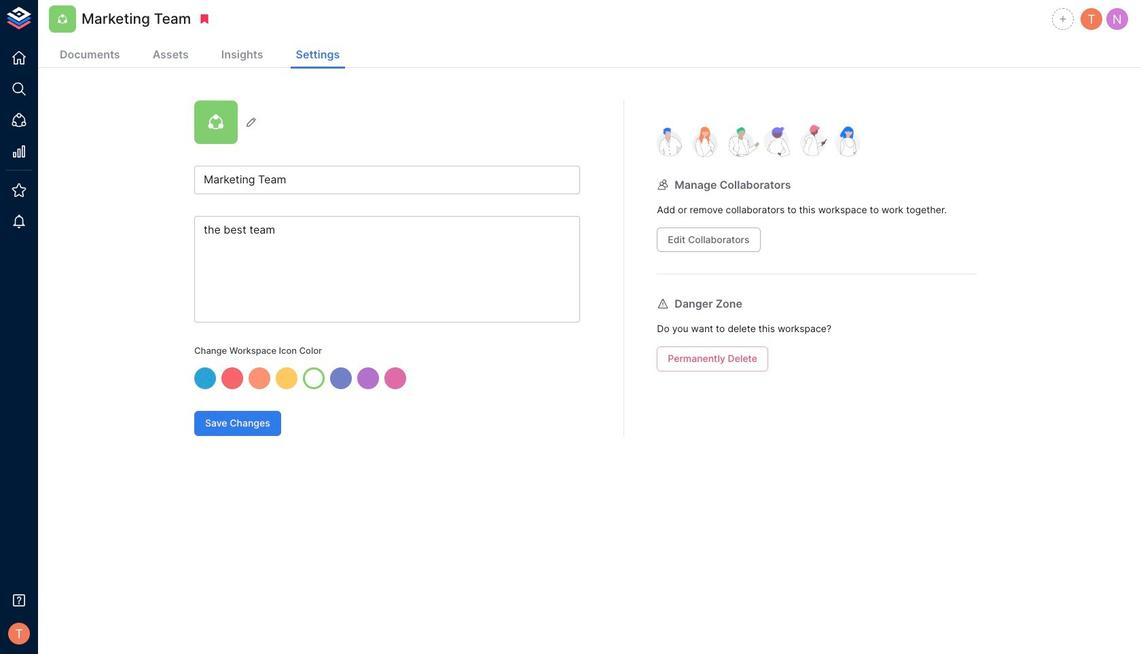 Task type: describe. For each thing, give the bounding box(es) containing it.
Workspace Name text field
[[194, 166, 580, 194]]



Task type: locate. For each thing, give the bounding box(es) containing it.
Workspace notes are visible to all members and guests. text field
[[194, 216, 580, 323]]

remove bookmark image
[[199, 13, 211, 25]]



Task type: vqa. For each thing, say whether or not it's contained in the screenshot.
Workspace Name text box
yes



